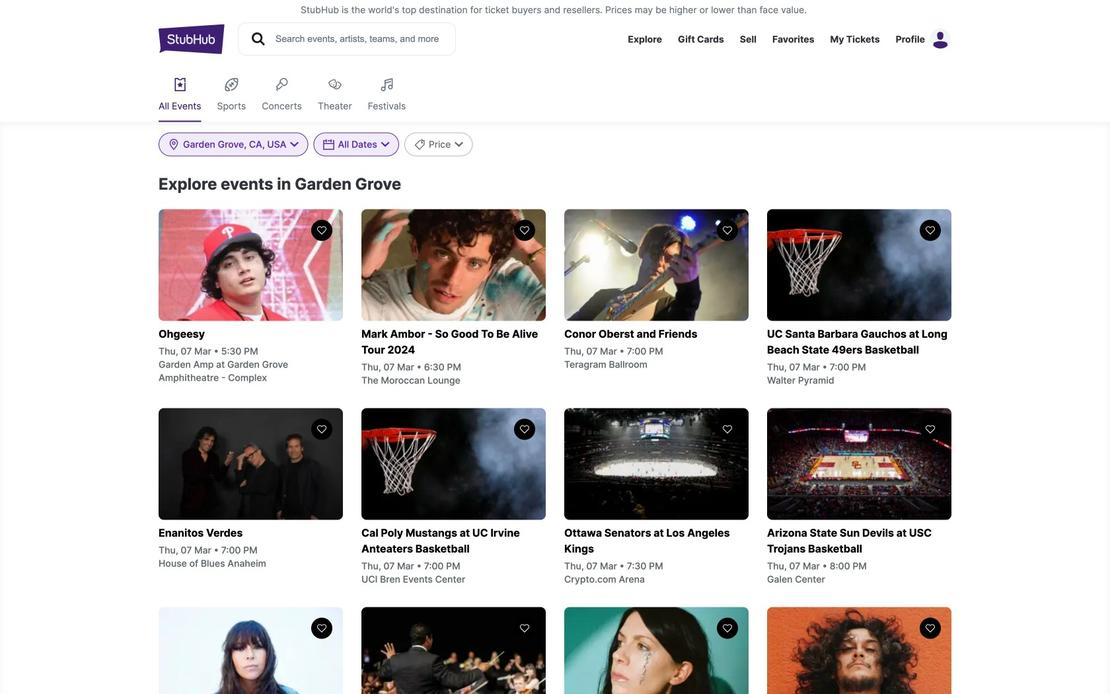 Task type: vqa. For each thing, say whether or not it's contained in the screenshot.
Search events, artists, teams, and more field
yes



Task type: describe. For each thing, give the bounding box(es) containing it.
Search events, artists, teams, and more field
[[274, 32, 444, 46]]



Task type: locate. For each thing, give the bounding box(es) containing it.
None field
[[159, 133, 308, 156], [314, 133, 399, 156], [404, 133, 473, 156], [159, 133, 308, 156], [314, 133, 399, 156], [404, 133, 473, 156]]

stubhub image
[[159, 22, 225, 56]]



